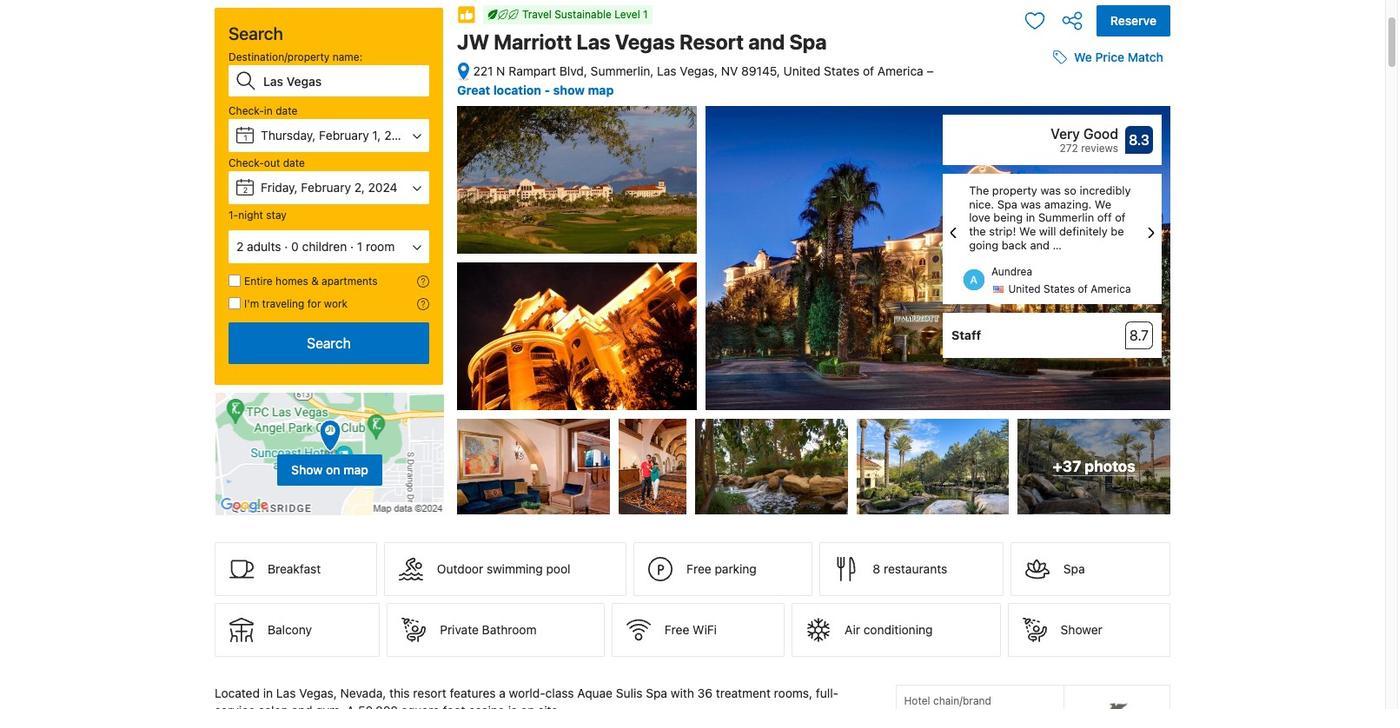Task type: vqa. For each thing, say whether or not it's contained in the screenshot.
Beachfront
no



Task type: describe. For each thing, give the bounding box(es) containing it.
las for jw marriott las vegas resort and spa
[[576, 30, 611, 54]]

2 for 2
[[243, 185, 248, 195]]

resort
[[680, 30, 744, 54]]

located in las vegas, nevada, this resort features a world-class aquae sulis spa with 36 treatment rooms, full- service salon and gym. a 50,000 square foot casino is on site
[[215, 686, 847, 709]]

date for check-in date
[[276, 104, 297, 117]]

out
[[264, 156, 280, 169]]

balcony
[[268, 622, 312, 637]]

private bathroom button
[[387, 603, 605, 657]]

&
[[311, 275, 319, 288]]

of inside 221 n rampart blvd, summerlin, las vegas, nv 89145, united states of america – great location - show map
[[863, 63, 874, 78]]

great
[[457, 82, 490, 97]]

map inside search section
[[343, 462, 368, 477]]

hotel chain/brand
[[904, 694, 991, 707]]

nice.
[[969, 197, 994, 211]]

…
[[1053, 238, 1062, 252]]

casino
[[469, 703, 505, 709]]

going
[[969, 238, 999, 252]]

foot
[[443, 703, 465, 709]]

night
[[238, 209, 263, 222]]

aquae
[[577, 686, 613, 701]]

we price match button
[[1046, 42, 1171, 73]]

+37
[[1053, 457, 1081, 475]]

free wifi button
[[612, 603, 785, 657]]

a
[[499, 686, 506, 701]]

check-out date
[[229, 156, 305, 169]]

destination/property name:
[[229, 50, 363, 63]]

0 vertical spatial and
[[748, 30, 785, 54]]

8.3
[[1129, 132, 1150, 148]]

spa inside the property was so incredibly nice. spa was amazing. we love being in summerlin off of the strip! we will definitely be going back and …
[[997, 197, 1018, 211]]

2 for 2 adults · 0 children · 1 room
[[236, 239, 244, 254]]

restaurants
[[884, 561, 947, 576]]

america inside 221 n rampart blvd, summerlin, las vegas, nv 89145, united states of america – great location - show map
[[878, 63, 924, 78]]

service
[[215, 703, 255, 709]]

for
[[307, 297, 321, 310]]

in for check-in date
[[264, 104, 273, 117]]

homes
[[276, 275, 308, 288]]

vegas
[[615, 30, 675, 54]]

chain/brand
[[933, 694, 991, 707]]

was up will
[[1021, 197, 1041, 211]]

price
[[1095, 50, 1125, 64]]

location
[[493, 82, 541, 97]]

spa inside button
[[1064, 561, 1085, 576]]

thursday,
[[261, 128, 316, 143]]

breakfast button
[[215, 542, 377, 596]]

summerlin
[[1038, 211, 1094, 224]]

is
[[508, 703, 517, 709]]

very good 272 reviews
[[1051, 126, 1118, 155]]

search section
[[208, 0, 450, 516]]

work
[[324, 297, 348, 310]]

traveling
[[262, 297, 304, 310]]

breakfast
[[268, 561, 321, 576]]

children
[[302, 239, 347, 254]]

salon
[[258, 703, 288, 709]]

travel sustainable level 1
[[522, 8, 648, 21]]

Where are you going? field
[[256, 65, 429, 96]]

2024 for friday, february 2, 2024
[[368, 180, 398, 195]]

jw
[[457, 30, 489, 54]]

2 horizontal spatial 1
[[643, 8, 648, 21]]

-
[[544, 82, 550, 97]]

property
[[992, 183, 1037, 197]]

bathroom
[[482, 622, 537, 637]]

swimming
[[487, 561, 543, 576]]

+37 photos link
[[1018, 419, 1171, 515]]

search inside button
[[307, 335, 351, 351]]

1 · from the left
[[284, 239, 288, 254]]

strip!
[[989, 224, 1016, 238]]

2 adults · 0 children · 1 room button
[[229, 230, 429, 263]]

+37 photos
[[1053, 457, 1136, 475]]

previous image
[[943, 223, 964, 243]]

free for free wifi
[[665, 622, 689, 637]]

destination/property
[[229, 50, 330, 63]]

stay
[[266, 209, 287, 222]]

rampart
[[509, 63, 556, 78]]

off
[[1097, 211, 1112, 224]]

2 vertical spatial of
[[1078, 283, 1088, 296]]

1,
[[372, 128, 381, 143]]

a
[[347, 703, 355, 709]]

2 adults · 0 children · 1 room
[[236, 239, 395, 254]]

in for located in las vegas, nevada, this resort features a world-class aquae sulis spa with 36 treatment rooms, full- service salon and gym. a 50,000 square foot casino is on site
[[263, 686, 273, 701]]

rated very good element
[[952, 124, 1118, 144]]

be
[[1111, 224, 1124, 238]]

36
[[697, 686, 713, 701]]

hotel
[[904, 694, 930, 707]]

wifi
[[693, 622, 717, 637]]

map inside 221 n rampart blvd, summerlin, las vegas, nv 89145, united states of america – great location - show map
[[588, 82, 614, 97]]

show
[[553, 82, 585, 97]]

0
[[291, 239, 299, 254]]

date for check-out date
[[283, 156, 305, 169]]

89145,
[[741, 63, 780, 78]]

outdoor swimming pool
[[437, 561, 571, 576]]

friday, february 2, 2024
[[261, 180, 398, 195]]

parking
[[715, 561, 757, 576]]

i'm traveling for work
[[244, 297, 348, 310]]

free parking button
[[634, 542, 813, 596]]

las inside 221 n rampart blvd, summerlin, las vegas, nv 89145, united states of america – great location - show map
[[657, 63, 677, 78]]

–
[[927, 63, 934, 78]]

free wifi
[[665, 622, 717, 637]]

balcony button
[[215, 603, 380, 657]]

on inside search section
[[326, 462, 340, 477]]

we'll show you stays where you can have the entire place to yourself image
[[417, 275, 429, 288]]

air conditioning
[[845, 622, 933, 637]]

shower button
[[1008, 603, 1171, 657]]

back
[[1002, 238, 1027, 252]]

8.7
[[1130, 328, 1149, 343]]

we inside dropdown button
[[1074, 50, 1092, 64]]

spa inside the "located in las vegas, nevada, this resort features a world-class aquae sulis spa with 36 treatment rooms, full- service salon and gym. a 50,000 square foot casino is on site"
[[646, 686, 667, 701]]

outdoor swimming pool button
[[384, 542, 627, 596]]

friday,
[[261, 180, 298, 195]]



Task type: locate. For each thing, give the bounding box(es) containing it.
0 vertical spatial 1
[[643, 8, 648, 21]]

2 up 'night'
[[243, 185, 248, 195]]

1 vertical spatial 2024
[[368, 180, 398, 195]]

scored 8.3 element
[[1125, 126, 1153, 154]]

of down definitely
[[1078, 283, 1088, 296]]

8 restaurants
[[873, 561, 947, 576]]

of inside the property was so incredibly nice. spa was amazing. we love being in summerlin off of the strip! we will definitely be going back and …
[[1115, 211, 1126, 224]]

0 vertical spatial states
[[824, 63, 860, 78]]

resort
[[413, 686, 446, 701]]

entire homes & apartments
[[244, 275, 378, 288]]

free parking
[[687, 561, 757, 576]]

check- up thursday,
[[229, 104, 264, 117]]

vegas,
[[680, 63, 718, 78], [299, 686, 337, 701]]

america
[[878, 63, 924, 78], [1091, 283, 1131, 296]]

in up thursday,
[[264, 104, 273, 117]]

vegas, left 'nv'
[[680, 63, 718, 78]]

marriott
[[494, 30, 572, 54]]

nevada,
[[340, 686, 386, 701]]

2 horizontal spatial las
[[657, 63, 677, 78]]

2 vertical spatial we
[[1019, 224, 1036, 238]]

las up salon
[[276, 686, 296, 701]]

2 inside dropdown button
[[236, 239, 244, 254]]

thursday, february 1, 2024
[[261, 128, 414, 143]]

vegas, inside 221 n rampart blvd, summerlin, las vegas, nv 89145, united states of america – great location - show map
[[680, 63, 718, 78]]

sustainable
[[555, 8, 612, 21]]

in inside search section
[[264, 104, 273, 117]]

1 vertical spatial united
[[1008, 283, 1041, 296]]

2 horizontal spatial and
[[1030, 238, 1050, 252]]

america up 8.7
[[1091, 283, 1131, 296]]

2024 right 1,
[[384, 128, 414, 143]]

0 horizontal spatial search
[[229, 23, 283, 43]]

2 check- from the top
[[229, 156, 264, 169]]

this
[[389, 686, 410, 701]]

0 horizontal spatial las
[[276, 686, 296, 701]]

level
[[615, 8, 640, 21]]

0 vertical spatial las
[[576, 30, 611, 54]]

show
[[291, 462, 323, 477]]

was
[[1041, 183, 1061, 197], [1021, 197, 1041, 211]]

0 vertical spatial 2024
[[384, 128, 414, 143]]

las inside the "located in las vegas, nevada, this resort features a world-class aquae sulis spa with 36 treatment rooms, full- service salon and gym. a 50,000 square foot casino is on site"
[[276, 686, 296, 701]]

0 horizontal spatial and
[[291, 703, 312, 709]]

free for free parking
[[687, 561, 711, 576]]

n
[[496, 63, 505, 78]]

1 horizontal spatial united
[[1008, 283, 1041, 296]]

private bathroom
[[440, 622, 537, 637]]

reserve
[[1110, 13, 1157, 28]]

las down travel sustainable level 1
[[576, 30, 611, 54]]

0 vertical spatial in
[[264, 104, 273, 117]]

2024 right 2,
[[368, 180, 398, 195]]

1 horizontal spatial vegas,
[[680, 63, 718, 78]]

0 horizontal spatial america
[[878, 63, 924, 78]]

1 left 'room' on the left top
[[357, 239, 363, 254]]

2 vertical spatial las
[[276, 686, 296, 701]]

of right off on the top right of page
[[1115, 211, 1126, 224]]

name:
[[333, 50, 363, 63]]

february left 1,
[[319, 128, 369, 143]]

february left 2,
[[301, 180, 351, 195]]

class
[[545, 686, 574, 701]]

2 · from the left
[[350, 239, 354, 254]]

1 vertical spatial map
[[343, 462, 368, 477]]

free left parking
[[687, 561, 711, 576]]

room
[[366, 239, 395, 254]]

with
[[671, 686, 694, 701]]

very
[[1051, 126, 1080, 142]]

1 vertical spatial in
[[1026, 211, 1035, 224]]

february
[[319, 128, 369, 143], [301, 180, 351, 195]]

search down the work
[[307, 335, 351, 351]]

check- for out
[[229, 156, 264, 169]]

0 vertical spatial free
[[687, 561, 711, 576]]

states down … at right top
[[1044, 283, 1075, 296]]

2 vertical spatial 1
[[357, 239, 363, 254]]

america left –
[[878, 63, 924, 78]]

february for friday,
[[301, 180, 351, 195]]

in left will
[[1026, 211, 1035, 224]]

united states of america
[[1008, 283, 1131, 296]]

and left gym. on the bottom
[[291, 703, 312, 709]]

las down vegas
[[657, 63, 677, 78]]

1 horizontal spatial america
[[1091, 283, 1131, 296]]

0 horizontal spatial 1
[[244, 133, 247, 143]]

united inside 221 n rampart blvd, summerlin, las vegas, nv 89145, united states of america – great location - show map
[[784, 63, 821, 78]]

and inside the property was so incredibly nice. spa was amazing. we love being in summerlin off of the strip! we will definitely be going back and …
[[1030, 238, 1050, 252]]

0 horizontal spatial we
[[1019, 224, 1036, 238]]

search up destination/property
[[229, 23, 283, 43]]

0 horizontal spatial ·
[[284, 239, 288, 254]]

· left 0
[[284, 239, 288, 254]]

0 vertical spatial on
[[326, 462, 340, 477]]

0 horizontal spatial states
[[824, 63, 860, 78]]

1 vertical spatial and
[[1030, 238, 1050, 252]]

1 vertical spatial date
[[283, 156, 305, 169]]

jw marriott las vegas resort and spa
[[457, 30, 827, 54]]

united down aundrea
[[1008, 283, 1041, 296]]

date up thursday,
[[276, 104, 297, 117]]

1 inside dropdown button
[[357, 239, 363, 254]]

0 vertical spatial we
[[1074, 50, 1092, 64]]

the property was so incredibly nice. spa was amazing. we love being in summerlin off of the strip! we will definitely be going back and …
[[969, 183, 1131, 252]]

0 horizontal spatial map
[[343, 462, 368, 477]]

0 horizontal spatial of
[[863, 63, 874, 78]]

2 left adults
[[236, 239, 244, 254]]

check- up friday,
[[229, 156, 264, 169]]

0 horizontal spatial on
[[326, 462, 340, 477]]

february for thursday,
[[319, 128, 369, 143]]

of left –
[[863, 63, 874, 78]]

in
[[264, 104, 273, 117], [1026, 211, 1035, 224], [263, 686, 273, 701]]

1 horizontal spatial las
[[576, 30, 611, 54]]

1 horizontal spatial of
[[1078, 283, 1088, 296]]

1 vertical spatial 2
[[236, 239, 244, 254]]

2 vertical spatial in
[[263, 686, 273, 701]]

1 horizontal spatial map
[[588, 82, 614, 97]]

free left wifi
[[665, 622, 689, 637]]

·
[[284, 239, 288, 254], [350, 239, 354, 254]]

2,
[[354, 180, 365, 195]]

1 horizontal spatial and
[[748, 30, 785, 54]]

0 vertical spatial date
[[276, 104, 297, 117]]

1 check- from the top
[[229, 104, 264, 117]]

full-
[[816, 686, 839, 701]]

click to open map view image
[[457, 61, 470, 81]]

states inside 221 n rampart blvd, summerlin, las vegas, nv 89145, united states of america – great location - show map
[[824, 63, 860, 78]]

if you select this option, we'll show you popular business travel features like breakfast, wifi and free parking. image
[[417, 298, 429, 310], [417, 298, 429, 310]]

· right "children"
[[350, 239, 354, 254]]

show on map
[[291, 462, 368, 477]]

we up be
[[1095, 197, 1112, 211]]

0 vertical spatial united
[[784, 63, 821, 78]]

and up the 89145,
[[748, 30, 785, 54]]

will
[[1039, 224, 1056, 238]]

1-
[[229, 209, 238, 222]]

1 down check-in date
[[244, 133, 247, 143]]

1 horizontal spatial ·
[[350, 239, 354, 254]]

summerlin,
[[591, 63, 654, 78]]

0 vertical spatial america
[[878, 63, 924, 78]]

in inside the "located in las vegas, nevada, this resort features a world-class aquae sulis spa with 36 treatment rooms, full- service salon and gym. a 50,000 square foot casino is on site"
[[263, 686, 273, 701]]

show on map button
[[215, 392, 445, 516], [277, 454, 382, 485]]

1 horizontal spatial states
[[1044, 283, 1075, 296]]

1 vertical spatial we
[[1095, 197, 1112, 211]]

map right 'show'
[[343, 462, 368, 477]]

221
[[473, 63, 493, 78]]

2024 for thursday, february 1, 2024
[[384, 128, 414, 143]]

0 horizontal spatial united
[[784, 63, 821, 78]]

0 vertical spatial 2
[[243, 185, 248, 195]]

check- for in
[[229, 104, 264, 117]]

1 vertical spatial las
[[657, 63, 677, 78]]

shower
[[1061, 622, 1103, 637]]

was left the so
[[1041, 183, 1061, 197]]

air conditioning button
[[792, 603, 1001, 657]]

1 horizontal spatial search
[[307, 335, 351, 351]]

amazing.
[[1044, 197, 1092, 211]]

united
[[784, 63, 821, 78], [1008, 283, 1041, 296]]

0 vertical spatial vegas,
[[680, 63, 718, 78]]

we left price
[[1074, 50, 1092, 64]]

of
[[863, 63, 874, 78], [1115, 211, 1126, 224], [1078, 283, 1088, 296]]

2 horizontal spatial of
[[1115, 211, 1126, 224]]

1 vertical spatial february
[[301, 180, 351, 195]]

1 horizontal spatial on
[[521, 703, 535, 709]]

1 vertical spatial on
[[521, 703, 535, 709]]

we price match
[[1074, 50, 1164, 64]]

las for located in las vegas, nevada, this resort features a world-class aquae sulis spa with 36 treatment rooms, full- service salon and gym. a 50,000 square foot casino is on site
[[276, 686, 296, 701]]

1 right level
[[643, 8, 648, 21]]

air
[[845, 622, 860, 637]]

vegas, up gym. on the bottom
[[299, 686, 337, 701]]

2 horizontal spatial we
[[1095, 197, 1112, 211]]

1 vertical spatial check-
[[229, 156, 264, 169]]

we left will
[[1019, 224, 1036, 238]]

221 n rampart blvd, summerlin, las vegas, nv 89145, united states of america – great location - show map
[[457, 63, 934, 97]]

and inside the "located in las vegas, nevada, this resort features a world-class aquae sulis spa with 36 treatment rooms, full- service salon and gym. a 50,000 square foot casino is on site"
[[291, 703, 312, 709]]

0 vertical spatial of
[[863, 63, 874, 78]]

nv
[[721, 63, 738, 78]]

1 vertical spatial search
[[307, 335, 351, 351]]

map down summerlin,
[[588, 82, 614, 97]]

staff
[[952, 328, 981, 342]]

8 restaurants button
[[820, 542, 1004, 596]]

and left … at right top
[[1030, 238, 1050, 252]]

1 vertical spatial states
[[1044, 283, 1075, 296]]

1 vertical spatial america
[[1091, 283, 1131, 296]]

1
[[643, 8, 648, 21], [244, 133, 247, 143], [357, 239, 363, 254]]

0 vertical spatial search
[[229, 23, 283, 43]]

reviews
[[1081, 142, 1118, 155]]

in up salon
[[263, 686, 273, 701]]

spa button
[[1011, 542, 1171, 596]]

1 horizontal spatial we
[[1074, 50, 1092, 64]]

in inside the property was so incredibly nice. spa was amazing. we love being in summerlin off of the strip! we will definitely be going back and …
[[1026, 211, 1035, 224]]

1 vertical spatial 1
[[244, 133, 247, 143]]

0 vertical spatial map
[[588, 82, 614, 97]]

apartments
[[322, 275, 378, 288]]

0 horizontal spatial vegas,
[[299, 686, 337, 701]]

states right the 89145,
[[824, 63, 860, 78]]

vegas, inside the "located in las vegas, nevada, this resort features a world-class aquae sulis spa with 36 treatment rooms, full- service salon and gym. a 50,000 square foot casino is on site"
[[299, 686, 337, 701]]

1 vertical spatial of
[[1115, 211, 1126, 224]]

travel
[[522, 8, 552, 21]]

entire
[[244, 275, 273, 288]]

on down world-
[[521, 703, 535, 709]]

adults
[[247, 239, 281, 254]]

date right out
[[283, 156, 305, 169]]

reserve button
[[1097, 5, 1171, 36]]

on right 'show'
[[326, 462, 340, 477]]

0 vertical spatial check-
[[229, 104, 264, 117]]

las
[[576, 30, 611, 54], [657, 63, 677, 78], [276, 686, 296, 701]]

located
[[215, 686, 260, 701]]

spa
[[789, 30, 827, 54], [997, 197, 1018, 211], [1064, 561, 1085, 576], [646, 686, 667, 701]]

1 vertical spatial vegas,
[[299, 686, 337, 701]]

2 vertical spatial and
[[291, 703, 312, 709]]

0 vertical spatial february
[[319, 128, 369, 143]]

jw marriott hotels & resorts image
[[1072, 693, 1163, 709]]

we
[[1074, 50, 1092, 64], [1095, 197, 1112, 211], [1019, 224, 1036, 238]]

1 horizontal spatial 1
[[357, 239, 363, 254]]

world-
[[509, 686, 545, 701]]

the
[[969, 183, 989, 197]]

features
[[450, 686, 496, 701]]

united right the 89145,
[[784, 63, 821, 78]]

2024
[[384, 128, 414, 143], [368, 180, 398, 195]]

on inside the "located in las vegas, nevada, this resort features a world-class aquae sulis spa with 36 treatment rooms, full- service salon and gym. a 50,000 square foot casino is on site"
[[521, 703, 535, 709]]

sulis
[[616, 686, 643, 701]]

and
[[748, 30, 785, 54], [1030, 238, 1050, 252], [291, 703, 312, 709]]

photos
[[1085, 457, 1136, 475]]

1 vertical spatial free
[[665, 622, 689, 637]]

scored 8.7 element
[[1125, 322, 1153, 349]]

next image
[[1141, 223, 1162, 243]]

8
[[873, 561, 880, 576]]

rooms,
[[774, 686, 813, 701]]

we'll show you stays where you can have the entire place to yourself image
[[417, 275, 429, 288]]



